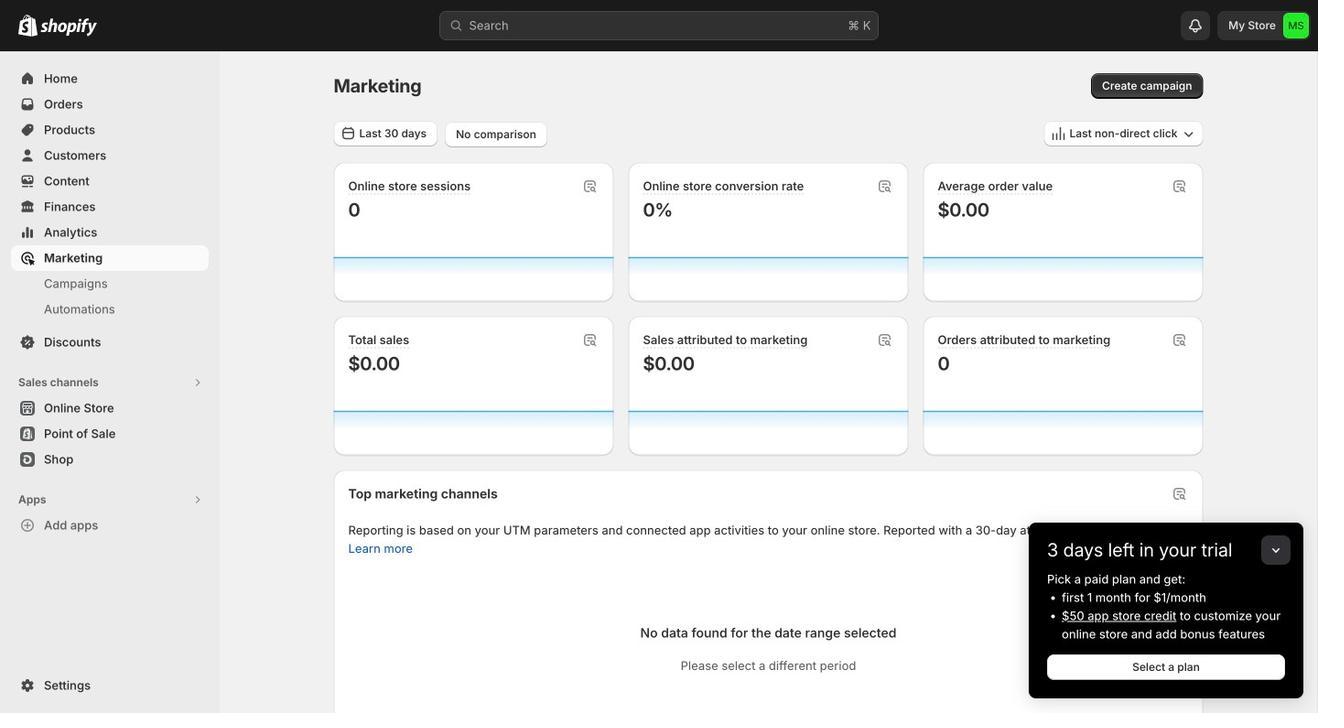 Task type: locate. For each thing, give the bounding box(es) containing it.
1 horizontal spatial shopify image
[[40, 18, 97, 36]]

0 horizontal spatial shopify image
[[18, 14, 38, 36]]

shopify image
[[18, 14, 38, 36], [40, 18, 97, 36]]



Task type: describe. For each thing, give the bounding box(es) containing it.
my store image
[[1284, 13, 1309, 38]]



Task type: vqa. For each thing, say whether or not it's contained in the screenshot.
Shopify image
yes



